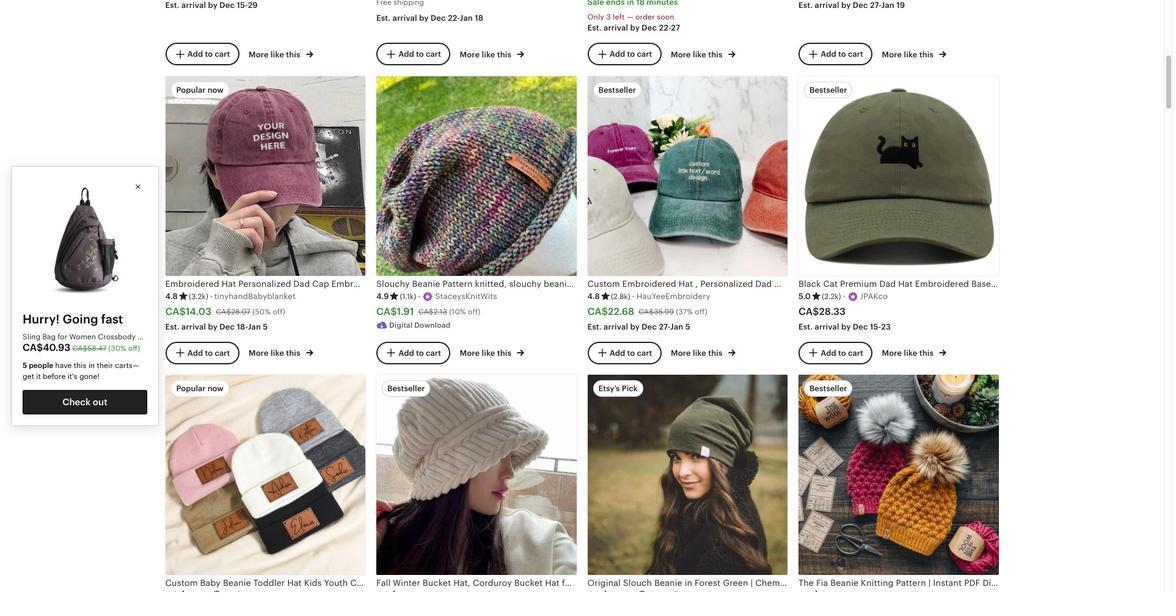 Task type: describe. For each thing, give the bounding box(es) containing it.
black cat premium dad hat embroidered baseball cap cat mom
[[799, 279, 1066, 289]]

more like this link for add to cart button underneath "digital download"
[[460, 347, 525, 360]]

(50%
[[252, 308, 271, 316]]

popular now for custom baby beanie toddler hat kids youth child infant newborn gift name hat engraved leather patch beanie personalized baby gift slouchy image at the bottom left of the page
[[176, 385, 224, 394]]

27- inside ca$ 22.68 ca$ 35.99 (37% off) est. arrival by dec 27-jan 5
[[659, 322, 670, 332]]

add for add to cart button below est. arrival by dec 27-jan 19
[[821, 49, 836, 58]]

5.0
[[799, 292, 811, 301]]

add to cart button down est. arrival by dec 27-jan 19
[[799, 43, 873, 65]]

more like this down 27
[[671, 50, 725, 59]]

to for add to cart button under only 3 left — order soon est. arrival by dec 22-27
[[627, 49, 635, 58]]

add for add to cart button underneath the ca$ 28.33 est. arrival by dec 15-23 at the bottom right of page
[[821, 348, 836, 358]]

this for add to cart button below the ca$ 14.03 ca$ 28.07 (50% off) est. arrival by dec 18-jan 5
[[286, 349, 300, 358]]

jan inside ca$ 22.68 ca$ 35.99 (37% off) est. arrival by dec 27-jan 5
[[670, 322, 683, 332]]

add to cart button down est. arrival by dec 22-jan 18
[[376, 43, 450, 65]]

fall winter bucket hat, corduroy bucket hat for women, winter hat for women girl, corduroy bucket hat with fleece, gift for her image
[[376, 375, 577, 576]]

bestseller for custom embroidered hat , personalized dad cap , embroidery logo baseball hat , your own text monogram , bachelorette , small business merch
[[599, 85, 636, 95]]

cart down only 3 left — order soon est. arrival by dec 22-27
[[637, 49, 652, 58]]

have
[[55, 362, 72, 371]]

arrival inside ca$ 22.68 ca$ 35.99 (37% off) est. arrival by dec 27-jan 5
[[604, 322, 628, 332]]

to for add to cart button below the ca$ 14.03 ca$ 28.07 (50% off) est. arrival by dec 18-jan 5
[[205, 348, 213, 358]]

more like this down (10%
[[460, 349, 514, 358]]

the fia beanie knitting pattern | instant pdf digital download knit knits knitted winter hat maker light bulky yarn cap image
[[799, 375, 999, 576]]

add for add to cart button under est. arrival by dec 22-jan 18
[[399, 49, 414, 58]]

dec inside the ca$ 28.33 est. arrival by dec 15-23
[[853, 322, 868, 332]]

more for add to cart button underneath "digital download"
[[460, 349, 480, 358]]

off) inside ca$40.93 ca$58.47 (30% off)
[[128, 345, 140, 353]]

in
[[88, 362, 95, 371]]

this for add to cart button under est. arrival by dec 22-jan 18
[[497, 50, 512, 59]]

ca$ 14.03 ca$ 28.07 (50% off) est. arrival by dec 18-jan 5
[[165, 306, 285, 332]]

(2.8k)
[[611, 293, 630, 301]]

black
[[799, 279, 821, 289]]

—
[[627, 13, 634, 22]]

dec left '29'
[[220, 1, 235, 10]]

original slouch beanie in forest green | chemo hat | cancer cap | chemo headwear | cancer headwear | chemo beanie image
[[588, 375, 788, 576]]

add for add to cart button below the ca$ 14.03 ca$ 28.07 (50% off) est. arrival by dec 18-jan 5
[[187, 348, 203, 358]]

get
[[23, 373, 34, 382]]

etsy's
[[599, 385, 620, 394]]

(37%
[[676, 308, 693, 316]]

add to cart button down only 3 left — order soon est. arrival by dec 22-27
[[588, 43, 661, 65]]

add to cart button down est. arrival by dec 15-29
[[165, 43, 239, 65]]

cart down est. arrival by dec 15-29
[[215, 49, 230, 58]]

popular for custom baby beanie toddler hat kids youth child infant newborn gift name hat engraved leather patch beanie personalized baby gift slouchy image at the bottom left of the page
[[176, 385, 206, 394]]

5 people
[[23, 362, 53, 371]]

by inside only 3 left — order soon est. arrival by dec 22-27
[[630, 23, 640, 32]]

29
[[248, 1, 258, 10]]

off) for 14.03
[[273, 308, 285, 316]]

embroidered hat personalized dad cap embroidery logo baseball hat bachelorette hats custom caps sorority hat unisex baseball cap image
[[165, 76, 365, 276]]

carts—
[[115, 362, 139, 371]]

bestseller for fall winter bucket hat, corduroy bucket hat for women, winter hat for women girl, corduroy bucket hat with fleece, gift for her "image"
[[387, 385, 425, 394]]

add to cart down "digital download"
[[399, 348, 441, 358]]

add to cart button down the ca$ 28.33 est. arrival by dec 15-23 at the bottom right of page
[[799, 342, 873, 364]]

more for add to cart button underneath the ca$ 28.33 est. arrival by dec 15-23 at the bottom right of page
[[882, 349, 902, 358]]

to for add to cart button below est. arrival by dec 15-29
[[205, 49, 213, 58]]

people
[[29, 362, 53, 371]]

ca$ inside ca$ 1.91 ca$ 2.13 (10% off)
[[418, 308, 434, 316]]

baseball
[[972, 279, 1006, 289]]

arrival inside the ca$ 14.03 ca$ 28.07 (50% off) est. arrival by dec 18-jan 5
[[182, 322, 206, 332]]

mom
[[1045, 279, 1066, 289]]

add for add to cart button over pick on the right of the page
[[610, 348, 625, 358]]

to for add to cart button underneath "digital download"
[[416, 348, 424, 358]]

2.13
[[434, 308, 447, 316]]

27
[[671, 23, 680, 32]]

to for add to cart button underneath the ca$ 28.33 est. arrival by dec 15-23 at the bottom right of page
[[838, 348, 846, 358]]

more like this down 18
[[460, 50, 514, 59]]

etsy's pick
[[599, 385, 638, 394]]

22- inside only 3 left — order soon est. arrival by dec 22-27
[[659, 23, 671, 32]]

2 bestseller link from the left
[[799, 375, 999, 593]]

ca$40.93 ca$58.47 (30% off)
[[23, 342, 140, 354]]

digital
[[389, 321, 413, 330]]

dad
[[880, 279, 896, 289]]

cart down download
[[426, 348, 441, 358]]

(3.2k)
[[189, 293, 208, 301]]

dec left 18
[[431, 13, 446, 22]]

cap
[[1009, 279, 1026, 289]]

18
[[475, 13, 483, 22]]

15- inside the ca$ 28.33 est. arrival by dec 15-23
[[870, 322, 881, 332]]

ca$40.93
[[23, 342, 70, 354]]

this for add to cart button underneath "digital download"
[[497, 349, 512, 358]]

est. inside only 3 left — order soon est. arrival by dec 22-27
[[588, 23, 602, 32]]

digital download
[[389, 321, 451, 330]]

· for 14.03
[[210, 292, 212, 301]]

soon
[[657, 13, 674, 22]]

est. arrival by dec 15-29
[[165, 1, 258, 10]]

est. arrival by dec 27-jan 19
[[799, 1, 905, 10]]

to for add to cart button over pick on the right of the page
[[627, 348, 635, 358]]

this for add to cart button underneath the ca$ 28.33 est. arrival by dec 15-23 at the bottom right of page
[[920, 349, 934, 358]]

0 vertical spatial 27-
[[870, 1, 882, 10]]

0 vertical spatial 15-
[[237, 1, 248, 10]]

est. inside ca$ 22.68 ca$ 35.99 (37% off) est. arrival by dec 27-jan 5
[[588, 322, 602, 332]]

dec inside the ca$ 14.03 ca$ 28.07 (50% off) est. arrival by dec 18-jan 5
[[220, 322, 235, 332]]

more for add to cart button under est. arrival by dec 22-jan 18
[[460, 50, 480, 59]]

add to cart button up pick on the right of the page
[[588, 342, 661, 364]]

cart down the ca$ 28.33 est. arrival by dec 15-23 at the bottom right of page
[[848, 348, 863, 358]]

cart down ca$ 22.68 ca$ 35.99 (37% off) est. arrival by dec 27-jan 5 at the right of page
[[637, 348, 652, 358]]

more like this link for add to cart button underneath the ca$ 28.33 est. arrival by dec 15-23 at the bottom right of page
[[882, 347, 947, 360]]

4.9
[[376, 292, 389, 301]]

jan left 18
[[460, 13, 473, 22]]

(1.1k)
[[400, 293, 416, 301]]

their
[[97, 362, 113, 371]]

cart down the ca$ 14.03 ca$ 28.07 (50% off) est. arrival by dec 18-jan 5
[[215, 348, 230, 358]]

slouchy beanie pattern knitted, slouchy beanie, easy knitted hat pattern, beanie pattern, knitting pattern slouch beanie, beginner knit hat image
[[376, 76, 577, 276]]

14.03
[[186, 306, 212, 318]]

est. inside the ca$ 14.03 ca$ 28.07 (50% off) est. arrival by dec 18-jan 5
[[165, 322, 180, 332]]

more like this link for add to cart button below est. arrival by dec 15-29
[[249, 48, 313, 60]]

add to cart down est. arrival by dec 22-jan 18
[[399, 49, 441, 58]]

cart down est. arrival by dec 27-jan 19
[[848, 49, 863, 58]]

more like this down '29'
[[249, 50, 302, 59]]

more like this down 23
[[882, 349, 936, 358]]

check out
[[62, 397, 107, 408]]

dec inside ca$ 22.68 ca$ 35.99 (37% off) est. arrival by dec 27-jan 5
[[642, 322, 657, 332]]

hat
[[898, 279, 913, 289]]

only
[[588, 13, 604, 22]]

1.91
[[397, 306, 414, 318]]

by inside the ca$ 14.03 ca$ 28.07 (50% off) est. arrival by dec 18-jan 5
[[208, 322, 218, 332]]

23
[[881, 322, 891, 332]]

this for add to cart button over pick on the right of the page
[[708, 349, 723, 358]]

add to cart down only 3 left — order soon est. arrival by dec 22-27
[[610, 49, 652, 58]]

etsy's pick link
[[588, 375, 788, 593]]

going
[[63, 313, 98, 326]]



Task type: vqa. For each thing, say whether or not it's contained in the screenshot.
Black Cat Premium Dad Hat Embroidered Baseball Cap Cat Mom image
yes



Task type: locate. For each thing, give the bounding box(es) containing it.
22.68
[[608, 306, 634, 318]]

1 vertical spatial 15-
[[870, 322, 881, 332]]

more like this link for add to cart button over pick on the right of the page
[[671, 347, 736, 360]]

now
[[208, 85, 224, 95], [208, 385, 224, 394]]

dec
[[220, 1, 235, 10], [853, 1, 868, 10], [431, 13, 446, 22], [642, 23, 657, 32], [220, 322, 235, 332], [642, 322, 657, 332], [853, 322, 868, 332]]

now for embroidered hat personalized dad cap embroidery logo baseball hat bachelorette hats custom caps sorority hat unisex baseball cap in the top of the page
[[208, 85, 224, 95]]

only 3 left — order soon est. arrival by dec 22-27
[[588, 13, 680, 32]]

hurry!
[[23, 313, 60, 326]]

more like this link down (50%
[[249, 347, 313, 360]]

5 inside ca$ 22.68 ca$ 35.99 (37% off) est. arrival by dec 27-jan 5
[[685, 322, 690, 332]]

35.99
[[654, 308, 674, 316]]

22- left 18
[[448, 13, 460, 22]]

1 horizontal spatial 4.8
[[588, 292, 600, 301]]

dec left 23
[[853, 322, 868, 332]]

· right the (2.8k) at right
[[632, 292, 635, 301]]

4.8 for 22.68
[[588, 292, 600, 301]]

to for add to cart button below est. arrival by dec 27-jan 19
[[838, 49, 846, 58]]

embroidered
[[915, 279, 969, 289]]

bestseller link
[[376, 375, 577, 593], [799, 375, 999, 593]]

dec down order
[[642, 23, 657, 32]]

1 horizontal spatial bestseller link
[[799, 375, 999, 593]]

popular now link
[[165, 375, 365, 593]]

black cat premium dad hat embroidered baseball cap cat mom image
[[799, 76, 999, 276]]

more down (37%
[[671, 349, 691, 358]]

by left '29'
[[208, 1, 218, 10]]

to
[[205, 49, 213, 58], [416, 49, 424, 58], [627, 49, 635, 58], [838, 49, 846, 58], [205, 348, 213, 358], [416, 348, 424, 358], [627, 348, 635, 358], [838, 348, 846, 358]]

more like this link down 23
[[882, 347, 947, 360]]

to down "digital download"
[[416, 348, 424, 358]]

2 4.8 from the left
[[588, 292, 600, 301]]

add down digital at the bottom left
[[399, 348, 414, 358]]

off) for 1.91
[[468, 308, 481, 316]]

ca$ 28.33 est. arrival by dec 15-23
[[799, 306, 891, 332]]

28.33
[[819, 306, 846, 318]]

check
[[62, 397, 91, 408]]

by left 18
[[419, 13, 429, 22]]

add
[[187, 49, 203, 58], [399, 49, 414, 58], [610, 49, 625, 58], [821, 49, 836, 58], [187, 348, 203, 358], [399, 348, 414, 358], [610, 348, 625, 358], [821, 348, 836, 358]]

this for add to cart button below est. arrival by dec 27-jan 19
[[920, 50, 934, 59]]

27- down "35.99"
[[659, 322, 670, 332]]

2 cat from the left
[[1028, 279, 1042, 289]]

5 down (37%
[[685, 322, 690, 332]]

by
[[208, 1, 218, 10], [841, 1, 851, 10], [419, 13, 429, 22], [630, 23, 640, 32], [208, 322, 218, 332], [630, 322, 640, 332], [841, 322, 851, 332]]

more down 18
[[460, 50, 480, 59]]

more like this link down 19
[[882, 48, 947, 60]]

0 horizontal spatial 5
[[23, 362, 27, 371]]

by down —
[[630, 23, 640, 32]]

add to cart button down "digital download"
[[376, 342, 450, 364]]

1 horizontal spatial 22-
[[659, 23, 671, 32]]

cart
[[215, 49, 230, 58], [426, 49, 441, 58], [637, 49, 652, 58], [848, 49, 863, 58], [215, 348, 230, 358], [426, 348, 441, 358], [637, 348, 652, 358], [848, 348, 863, 358]]

1 cat from the left
[[823, 279, 838, 289]]

jan
[[882, 1, 895, 10], [460, 13, 473, 22], [248, 322, 261, 332], [670, 322, 683, 332]]

18-
[[237, 322, 248, 332]]

est. inside the ca$ 28.33 est. arrival by dec 15-23
[[799, 322, 813, 332]]

before
[[43, 373, 66, 382]]

to down the ca$ 14.03 ca$ 28.07 (50% off) est. arrival by dec 18-jan 5
[[205, 348, 213, 358]]

cat up (2.2k)
[[823, 279, 838, 289]]

this for add to cart button under only 3 left — order soon est. arrival by dec 22-27
[[708, 50, 723, 59]]

dec inside only 3 left — order soon est. arrival by dec 22-27
[[642, 23, 657, 32]]

1 horizontal spatial cat
[[1028, 279, 1042, 289]]

more like this down (50%
[[249, 349, 302, 358]]

to down only 3 left — order soon est. arrival by dec 22-27
[[627, 49, 635, 58]]

more like this link down (10%
[[460, 347, 525, 360]]

by left 19
[[841, 1, 851, 10]]

· right "(3.2k)" at the left
[[210, 292, 212, 301]]

2 popular now from the top
[[176, 385, 224, 394]]

premium
[[840, 279, 877, 289]]

1 vertical spatial now
[[208, 385, 224, 394]]

1 horizontal spatial 5
[[263, 322, 268, 332]]

bestseller for the fia beanie knitting pattern | instant pdf digital download knit knits knitted winter hat maker light bulky yarn cap image at right
[[810, 385, 847, 394]]

jan down (50%
[[248, 322, 261, 332]]

popular
[[176, 85, 206, 95], [176, 385, 206, 394]]

have this in their carts— get it before it's gone!
[[23, 362, 139, 382]]

cat
[[823, 279, 838, 289], [1028, 279, 1042, 289]]

pick
[[622, 385, 638, 394]]

1 vertical spatial popular now
[[176, 385, 224, 394]]

4.8 for 14.03
[[165, 292, 178, 301]]

add down the ca$ 28.33 est. arrival by dec 15-23 at the bottom right of page
[[821, 348, 836, 358]]

more like this
[[249, 50, 302, 59], [460, 50, 514, 59], [671, 50, 725, 59], [882, 50, 936, 59], [249, 349, 302, 358], [460, 349, 514, 358], [671, 349, 725, 358], [882, 349, 936, 358]]

(30%
[[108, 345, 126, 353]]

1 now from the top
[[208, 85, 224, 95]]

hurry! going fast
[[23, 313, 123, 326]]

more down '29'
[[249, 50, 269, 59]]

popular now
[[176, 85, 224, 95], [176, 385, 224, 394]]

more like this link for add to cart button under only 3 left — order soon est. arrival by dec 22-27
[[671, 48, 736, 60]]

ca$58.47
[[72, 345, 106, 353]]

more like this link down '29'
[[249, 48, 313, 60]]

custom baby beanie toddler hat kids youth child infant newborn gift name hat engraved leather patch beanie personalized baby gift slouchy image
[[165, 375, 365, 576]]

0 vertical spatial popular
[[176, 85, 206, 95]]

1 vertical spatial 22-
[[659, 23, 671, 32]]

left
[[613, 13, 625, 22]]

ca$
[[165, 306, 186, 318], [376, 306, 397, 318], [588, 306, 608, 318], [799, 306, 819, 318], [216, 308, 231, 316], [418, 308, 434, 316], [639, 308, 654, 316]]

ca$ 22.68 ca$ 35.99 (37% off) est. arrival by dec 27-jan 5
[[588, 306, 708, 332]]

4.8 left the (2.8k) at right
[[588, 292, 600, 301]]

3 · from the left
[[632, 292, 635, 301]]

popular now for embroidered hat personalized dad cap embroidery logo baseball hat bachelorette hats custom caps sorority hat unisex baseball cap in the top of the page
[[176, 85, 224, 95]]

add to cart down the ca$ 14.03 ca$ 28.07 (50% off) est. arrival by dec 18-jan 5
[[187, 348, 230, 358]]

· right (1.1k)
[[418, 292, 421, 301]]

arrival
[[182, 1, 206, 10], [815, 1, 839, 10], [393, 13, 417, 22], [604, 23, 628, 32], [182, 322, 206, 332], [604, 322, 628, 332], [815, 322, 839, 332]]

add for add to cart button below est. arrival by dec 15-29
[[187, 49, 203, 58]]

4.8 left "(3.2k)" at the left
[[165, 292, 178, 301]]

jan left 19
[[882, 1, 895, 10]]

19
[[897, 1, 905, 10]]

off) right (50%
[[273, 308, 285, 316]]

arrival inside the ca$ 28.33 est. arrival by dec 15-23
[[815, 322, 839, 332]]

more down (50%
[[249, 349, 269, 358]]

more for add to cart button below est. arrival by dec 15-29
[[249, 50, 269, 59]]

add to cart down the ca$ 28.33 est. arrival by dec 15-23 at the bottom right of page
[[821, 348, 863, 358]]

add down est. arrival by dec 22-jan 18
[[399, 49, 414, 58]]

2 · from the left
[[418, 292, 421, 301]]

more down 19
[[882, 50, 902, 59]]

off) inside ca$ 1.91 ca$ 2.13 (10% off)
[[468, 308, 481, 316]]

5 up get
[[23, 362, 27, 371]]

add for add to cart button underneath "digital download"
[[399, 348, 414, 358]]

more for add to cart button below the ca$ 14.03 ca$ 28.07 (50% off) est. arrival by dec 18-jan 5
[[249, 349, 269, 358]]

to down est. arrival by dec 22-jan 18
[[416, 49, 424, 58]]

more like this link for add to cart button below est. arrival by dec 27-jan 19
[[882, 48, 947, 60]]

more like this link for add to cart button below the ca$ 14.03 ca$ 28.07 (50% off) est. arrival by dec 18-jan 5
[[249, 347, 313, 360]]

28.07
[[231, 308, 250, 316]]

dec left 19
[[853, 1, 868, 10]]

jan inside the ca$ 14.03 ca$ 28.07 (50% off) est. arrival by dec 18-jan 5
[[248, 322, 261, 332]]

(10%
[[449, 308, 466, 316]]

1 vertical spatial popular
[[176, 385, 206, 394]]

custom embroidered hat , personalized dad cap , embroidery logo baseball hat , your own text monogram , bachelorette , small business merch image
[[588, 76, 788, 276]]

· right (2.2k)
[[843, 292, 845, 301]]

now for custom baby beanie toddler hat kids youth child infant newborn gift name hat engraved leather patch beanie personalized baby gift slouchy image at the bottom left of the page
[[208, 385, 224, 394]]

off) right (10%
[[468, 308, 481, 316]]

1 vertical spatial 27-
[[659, 322, 670, 332]]

5
[[263, 322, 268, 332], [685, 322, 690, 332], [23, 362, 27, 371]]

22- down soon
[[659, 23, 671, 32]]

27- left 19
[[870, 1, 882, 10]]

more like this link down 27
[[671, 48, 736, 60]]

off) inside ca$ 22.68 ca$ 35.99 (37% off) est. arrival by dec 27-jan 5
[[695, 308, 708, 316]]

more down 23
[[882, 349, 902, 358]]

more like this down (37%
[[671, 349, 725, 358]]

this for add to cart button below est. arrival by dec 15-29
[[286, 50, 300, 59]]

add down est. arrival by dec 15-29
[[187, 49, 203, 58]]

off) inside the ca$ 14.03 ca$ 28.07 (50% off) est. arrival by dec 18-jan 5
[[273, 308, 285, 316]]

5 inside the ca$ 14.03 ca$ 28.07 (50% off) est. arrival by dec 18-jan 5
[[263, 322, 268, 332]]

off)
[[273, 308, 285, 316], [468, 308, 481, 316], [695, 308, 708, 316], [128, 345, 140, 353]]

more for add to cart button over pick on the right of the page
[[671, 349, 691, 358]]

by down 22.68
[[630, 322, 640, 332]]

more for add to cart button under only 3 left — order soon est. arrival by dec 22-27
[[671, 50, 691, 59]]

off) for 22.68
[[695, 308, 708, 316]]

add to cart down est. arrival by dec 27-jan 19
[[821, 49, 863, 58]]

0 horizontal spatial 22-
[[448, 13, 460, 22]]

more like this link
[[249, 48, 313, 60], [460, 48, 525, 60], [671, 48, 736, 60], [882, 48, 947, 60], [249, 347, 313, 360], [460, 347, 525, 360], [671, 347, 736, 360], [882, 347, 947, 360]]

add down 14.03
[[187, 348, 203, 358]]

more for add to cart button below est. arrival by dec 27-jan 19
[[882, 50, 902, 59]]

est. arrival by dec 22-jan 18
[[376, 13, 483, 22]]

1 bestseller link from the left
[[376, 375, 577, 593]]

by down 28.33
[[841, 322, 851, 332]]

5 down (50%
[[263, 322, 268, 332]]

27-
[[870, 1, 882, 10], [659, 322, 670, 332]]

arrival inside only 3 left — order soon est. arrival by dec 22-27
[[604, 23, 628, 32]]

to down the ca$ 28.33 est. arrival by dec 15-23 at the bottom right of page
[[838, 348, 846, 358]]

add down only 3 left — order soon est. arrival by dec 22-27
[[610, 49, 625, 58]]

add down est. arrival by dec 27-jan 19
[[821, 49, 836, 58]]

3
[[606, 13, 611, 22]]

add to cart button
[[165, 43, 239, 65], [376, 43, 450, 65], [588, 43, 661, 65], [799, 43, 873, 65], [165, 342, 239, 364], [376, 342, 450, 364], [588, 342, 661, 364], [799, 342, 873, 364]]

dec down "35.99"
[[642, 322, 657, 332]]

0 vertical spatial 22-
[[448, 13, 460, 22]]

1 popular from the top
[[176, 85, 206, 95]]

more
[[249, 50, 269, 59], [460, 50, 480, 59], [671, 50, 691, 59], [882, 50, 902, 59], [249, 349, 269, 358], [460, 349, 480, 358], [671, 349, 691, 358], [882, 349, 902, 358]]

to down est. arrival by dec 15-29
[[205, 49, 213, 58]]

est.
[[165, 1, 180, 10], [799, 1, 813, 10], [376, 13, 391, 22], [588, 23, 602, 32], [165, 322, 180, 332], [588, 322, 602, 332], [799, 322, 813, 332]]

to down est. arrival by dec 27-jan 19
[[838, 49, 846, 58]]

2 horizontal spatial 5
[[685, 322, 690, 332]]

1 4.8 from the left
[[165, 292, 178, 301]]

it's gone!
[[68, 373, 100, 382]]

order
[[636, 13, 655, 22]]

more like this down 19
[[882, 50, 936, 59]]

add to cart down est. arrival by dec 15-29
[[187, 49, 230, 58]]

by inside ca$ 22.68 ca$ 35.99 (37% off) est. arrival by dec 27-jan 5
[[630, 322, 640, 332]]

download
[[415, 321, 451, 330]]

ca$ 1.91 ca$ 2.13 (10% off)
[[376, 306, 481, 318]]

jan down (37%
[[670, 322, 683, 332]]

0 horizontal spatial bestseller link
[[376, 375, 577, 593]]

cat right cap
[[1028, 279, 1042, 289]]

5 for 14.03
[[263, 322, 268, 332]]

more like this link down 18
[[460, 48, 525, 60]]

add to cart button down the ca$ 14.03 ca$ 28.07 (50% off) est. arrival by dec 18-jan 5
[[165, 342, 239, 364]]

add to cart
[[187, 49, 230, 58], [399, 49, 441, 58], [610, 49, 652, 58], [821, 49, 863, 58], [187, 348, 230, 358], [399, 348, 441, 358], [610, 348, 652, 358], [821, 348, 863, 358]]

15-
[[237, 1, 248, 10], [870, 322, 881, 332]]

0 horizontal spatial 27-
[[659, 322, 670, 332]]

add to cart up pick on the right of the page
[[610, 348, 652, 358]]

4.8
[[165, 292, 178, 301], [588, 292, 600, 301]]

more down 27
[[671, 50, 691, 59]]

1 popular now from the top
[[176, 85, 224, 95]]

2 now from the top
[[208, 385, 224, 394]]

2 popular from the top
[[176, 385, 206, 394]]

it
[[36, 373, 41, 382]]

0 vertical spatial now
[[208, 85, 224, 95]]

ca$ inside the ca$ 28.33 est. arrival by dec 15-23
[[799, 306, 819, 318]]

add up etsy's pick
[[610, 348, 625, 358]]

more down (10%
[[460, 349, 480, 358]]

4 · from the left
[[843, 292, 845, 301]]

by inside the ca$ 28.33 est. arrival by dec 15-23
[[841, 322, 851, 332]]

to for add to cart button under est. arrival by dec 22-jan 18
[[416, 49, 424, 58]]

now inside popular now link
[[208, 385, 224, 394]]

1 horizontal spatial 15-
[[870, 322, 881, 332]]

off) right (30%
[[128, 345, 140, 353]]

bestseller
[[599, 85, 636, 95], [810, 85, 847, 95], [387, 385, 425, 394], [810, 385, 847, 394]]

0 horizontal spatial cat
[[823, 279, 838, 289]]

fast
[[101, 313, 123, 326]]

1 horizontal spatial 27-
[[870, 1, 882, 10]]

popular for embroidered hat personalized dad cap embroidery logo baseball hat bachelorette hats custom caps sorority hat unisex baseball cap in the top of the page
[[176, 85, 206, 95]]

1 · from the left
[[210, 292, 212, 301]]

0 horizontal spatial 15-
[[237, 1, 248, 10]]

0 horizontal spatial 4.8
[[165, 292, 178, 301]]

cart down est. arrival by dec 22-jan 18
[[426, 49, 441, 58]]

0 vertical spatial popular now
[[176, 85, 224, 95]]

5 for 22.68
[[685, 322, 690, 332]]

(2.2k)
[[822, 293, 841, 301]]

· for 22.68
[[632, 292, 635, 301]]

bestseller for the black cat premium dad hat embroidered baseball cap cat mom image
[[810, 85, 847, 95]]

more like this link for add to cart button under est. arrival by dec 22-jan 18
[[460, 48, 525, 60]]

dec left 18- on the bottom left of page
[[220, 322, 235, 332]]

out
[[93, 397, 107, 408]]

to up pick on the right of the page
[[627, 348, 635, 358]]

· for 1.91
[[418, 292, 421, 301]]

this inside the have this in their carts— get it before it's gone!
[[74, 362, 86, 371]]

by down 14.03
[[208, 322, 218, 332]]

more like this link down (37%
[[671, 347, 736, 360]]

add for add to cart button under only 3 left — order soon est. arrival by dec 22-27
[[610, 49, 625, 58]]

22-
[[448, 13, 460, 22], [659, 23, 671, 32]]



